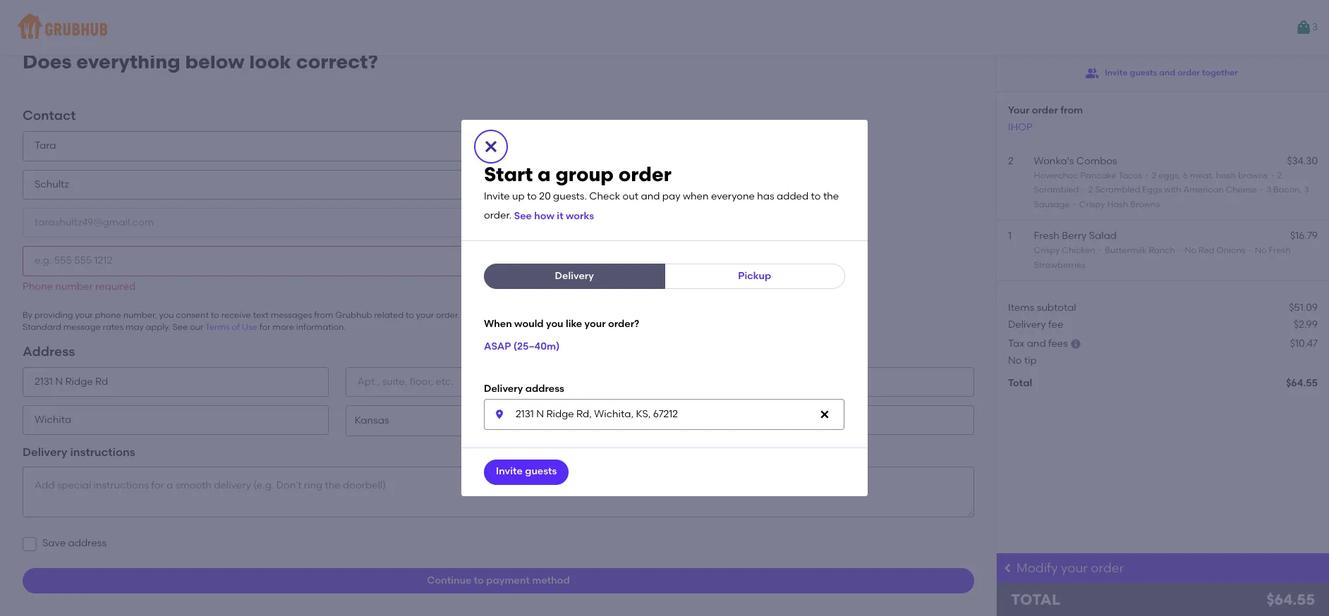 Task type: locate. For each thing, give the bounding box(es) containing it.
people icon image
[[1086, 66, 1100, 80]]

the
[[824, 191, 839, 203]]

1 vertical spatial fresh
[[1270, 246, 1291, 256]]

address inside you've entered a new address does everything below look correct?
[[235, 22, 314, 46]]

invite inside invite guests button
[[496, 466, 523, 478]]

3 inside "button"
[[1313, 21, 1319, 33]]

a left new
[[173, 22, 186, 46]]

from up information.
[[314, 311, 334, 320]]

0 vertical spatial total
[[1009, 378, 1033, 390]]

tax and fees
[[1009, 338, 1069, 350]]

and
[[1160, 68, 1176, 78], [641, 191, 660, 203], [1028, 338, 1047, 350]]

pay
[[663, 191, 681, 203]]

items
[[1009, 302, 1035, 314]]

terms
[[205, 323, 230, 333]]

address
[[23, 344, 75, 360]]

0 vertical spatial svg image
[[1071, 339, 1082, 350]]

1 vertical spatial from
[[314, 311, 334, 320]]

to up terms
[[211, 311, 219, 320]]

order up the out
[[619, 163, 672, 187]]

1 vertical spatial a
[[538, 163, 551, 187]]

see left our
[[173, 323, 188, 333]]

guests inside invite guests and order together button
[[1131, 68, 1158, 78]]

scrambled up hash
[[1096, 185, 1141, 195]]

invite guests and order together button
[[1086, 61, 1239, 86]]

terms of use for more information.
[[205, 323, 346, 333]]

1 horizontal spatial crispy
[[1080, 200, 1106, 210]]

0 vertical spatial fresh
[[1035, 230, 1060, 242]]

order left together
[[1178, 68, 1201, 78]]

1 vertical spatial guests
[[525, 466, 557, 478]]

see inside by providing your phone number, you consent to receive text messages from grubhub related to your order. standard message rates may apply. see our
[[173, 323, 188, 333]]

0 horizontal spatial from
[[314, 311, 334, 320]]

1 vertical spatial $64.55
[[1267, 592, 1316, 609]]

a
[[173, 22, 186, 46], [538, 163, 551, 187]]

1 horizontal spatial svg image
[[1071, 339, 1082, 350]]

Cross street text field
[[669, 368, 975, 397]]

0 vertical spatial svg image
[[483, 139, 500, 156]]

1 vertical spatial invite
[[484, 191, 510, 203]]

delivery left instructions
[[23, 446, 67, 460]]

2 vertical spatial address
[[68, 538, 106, 550]]

you
[[159, 311, 174, 320], [546, 319, 564, 331]]

svg image up start
[[483, 139, 500, 156]]

total down modify
[[1012, 592, 1061, 609]]

invite inside invite guests and order together button
[[1106, 68, 1129, 78]]

and up 'tip'
[[1028, 338, 1047, 350]]

0 vertical spatial crispy
[[1080, 200, 1106, 210]]

1 horizontal spatial address
[[235, 22, 314, 46]]

∙ up eggs
[[1145, 171, 1151, 181]]

message
[[63, 323, 101, 333]]

1 horizontal spatial see
[[514, 211, 532, 223]]

3 for 3 bacon, 3 sausage
[[1267, 185, 1272, 195]]

svg image
[[483, 139, 500, 156], [494, 409, 505, 420]]

svg image down cross street text field
[[820, 409, 831, 420]]

1 horizontal spatial 3
[[1305, 185, 1310, 195]]

0 horizontal spatial order.
[[436, 311, 460, 320]]

Search Address search field
[[484, 399, 845, 430]]

svg image down address 2 text box
[[494, 409, 505, 420]]

0 vertical spatial and
[[1160, 68, 1176, 78]]

up
[[512, 191, 525, 203]]

no fresh strawberries
[[1035, 246, 1291, 270]]

0 horizontal spatial address
[[68, 538, 106, 550]]

1 scrambled from the left
[[1035, 185, 1080, 195]]

delivery button
[[484, 264, 665, 290]]

from up wonka's combos
[[1061, 104, 1084, 116]]

no for fresh
[[1256, 246, 1268, 256]]

1 horizontal spatial fresh
[[1270, 246, 1291, 256]]

0 horizontal spatial a
[[173, 22, 186, 46]]

hash
[[1108, 200, 1129, 210]]

0 vertical spatial a
[[173, 22, 186, 46]]

wonka's
[[1035, 155, 1075, 167]]

fresh down $16.79
[[1270, 246, 1291, 256]]

when
[[683, 191, 709, 203]]

providing
[[34, 311, 73, 320]]

2 vertical spatial invite
[[496, 466, 523, 478]]

it
[[557, 211, 564, 223]]

you left like
[[546, 319, 564, 331]]

continue
[[427, 575, 472, 587]]

guests inside invite guests button
[[525, 466, 557, 478]]

group
[[556, 163, 614, 187]]

0 horizontal spatial no
[[1009, 355, 1023, 367]]

0 horizontal spatial scrambled
[[1035, 185, 1080, 195]]

order
[[1178, 68, 1201, 78], [1033, 104, 1059, 116], [619, 163, 672, 187], [1092, 561, 1125, 577]]

no inside no fresh strawberries
[[1256, 246, 1268, 256]]

hoverchoc
[[1035, 171, 1079, 181]]

1 horizontal spatial and
[[1028, 338, 1047, 350]]

6
[[1184, 171, 1189, 181]]

and left together
[[1160, 68, 1176, 78]]

delivery up like
[[555, 271, 594, 283]]

total
[[1009, 378, 1033, 390], [1012, 592, 1061, 609]]

1 horizontal spatial a
[[538, 163, 551, 187]]

2 up bacon,
[[1278, 171, 1283, 181]]

2 vertical spatial and
[[1028, 338, 1047, 350]]

address for delivery address
[[526, 383, 565, 395]]

address
[[235, 22, 314, 46], [526, 383, 565, 395], [68, 538, 106, 550]]

no left red
[[1185, 246, 1197, 256]]

1 horizontal spatial order.
[[484, 210, 512, 222]]

browns
[[1239, 171, 1269, 181]]

and inside start a group order invite up to 20 guests. check out and pay when everyone has added to the order.
[[641, 191, 660, 203]]

see how it works
[[514, 211, 594, 223]]

no right "onions"
[[1256, 246, 1268, 256]]

and right the out
[[641, 191, 660, 203]]

asap (25–40m)
[[484, 341, 560, 353]]

1 horizontal spatial from
[[1061, 104, 1084, 116]]

2 inside 2 scrambled
[[1278, 171, 1283, 181]]

order. left when
[[436, 311, 460, 320]]

2 horizontal spatial no
[[1256, 246, 1268, 256]]

0 horizontal spatial svg image
[[820, 409, 831, 420]]

1 horizontal spatial guests
[[1131, 68, 1158, 78]]

order inside start a group order invite up to 20 guests. check out and pay when everyone has added to the order.
[[619, 163, 672, 187]]

save address
[[42, 538, 106, 550]]

to
[[527, 191, 537, 203], [812, 191, 821, 203], [211, 311, 219, 320], [406, 311, 414, 320], [474, 575, 484, 587]]

∙ right red
[[1246, 246, 1256, 256]]

from
[[1061, 104, 1084, 116], [314, 311, 334, 320]]

everything
[[76, 49, 181, 73]]

∙ down 'browns' in the right top of the page
[[1258, 185, 1267, 195]]

Zip text field
[[669, 406, 975, 436]]

you inside by providing your phone number, you consent to receive text messages from grubhub related to your order. standard message rates may apply. see our
[[159, 311, 174, 320]]

you up apply. in the bottom left of the page
[[159, 311, 174, 320]]

no
[[1185, 246, 1197, 256], [1256, 246, 1268, 256], [1009, 355, 1023, 367]]

your right related
[[416, 311, 434, 320]]

2 scrambled from the left
[[1096, 185, 1141, 195]]

address up look
[[235, 22, 314, 46]]

1 vertical spatial address
[[526, 383, 565, 395]]

delivery for delivery fee
[[1009, 319, 1047, 331]]

svg image right fees
[[1071, 339, 1082, 350]]

2 scrambled
[[1035, 171, 1283, 195]]

delivery fee
[[1009, 319, 1064, 331]]

0 horizontal spatial 3
[[1267, 185, 1272, 195]]

$64.55
[[1287, 378, 1319, 390], [1267, 592, 1316, 609]]

crispy left hash
[[1080, 200, 1106, 210]]

browns
[[1131, 200, 1161, 210]]

no left 'tip'
[[1009, 355, 1023, 367]]

see how it works button
[[514, 204, 594, 230]]

2 horizontal spatial address
[[526, 383, 565, 395]]

0 horizontal spatial and
[[641, 191, 660, 203]]

scrambled
[[1035, 185, 1080, 195], [1096, 185, 1141, 195]]

items subtotal
[[1009, 302, 1077, 314]]

order right your
[[1033, 104, 1059, 116]]

to left payment
[[474, 575, 484, 587]]

your order from ihop
[[1009, 104, 1084, 133]]

2 horizontal spatial and
[[1160, 68, 1176, 78]]

address down (25–40m)
[[526, 383, 565, 395]]

$16.79
[[1291, 230, 1319, 242]]

svg image
[[1071, 339, 1082, 350], [820, 409, 831, 420]]

for
[[260, 323, 271, 333]]

together
[[1203, 68, 1239, 78]]

0 horizontal spatial crispy
[[1035, 246, 1061, 256]]

0 vertical spatial order.
[[484, 210, 512, 222]]

receive
[[221, 311, 251, 320]]

how
[[535, 211, 555, 223]]

0 vertical spatial invite
[[1106, 68, 1129, 78]]

more
[[273, 323, 294, 333]]

fresh left berry
[[1035, 230, 1060, 242]]

to left the the
[[812, 191, 821, 203]]

∙
[[1145, 171, 1151, 181], [1269, 171, 1278, 181], [1082, 185, 1087, 195], [1258, 185, 1267, 195], [1073, 200, 1078, 210], [1098, 246, 1104, 256], [1178, 246, 1183, 256], [1246, 246, 1256, 256]]

out
[[623, 191, 639, 203]]

phone
[[95, 311, 121, 320]]

1 vertical spatial and
[[641, 191, 660, 203]]

order. inside by providing your phone number, you consent to receive text messages from grubhub related to your order. standard message rates may apply. see our
[[436, 311, 460, 320]]

0 vertical spatial see
[[514, 211, 532, 223]]

order inside your order from ihop
[[1033, 104, 1059, 116]]

scrambled down "hoverchoc"
[[1035, 185, 1080, 195]]

2 down ihop
[[1009, 155, 1014, 167]]

invite for invite guests
[[496, 466, 523, 478]]

1 vertical spatial order.
[[436, 311, 460, 320]]

0 vertical spatial address
[[235, 22, 314, 46]]

0 horizontal spatial see
[[173, 323, 188, 333]]

and inside invite guests and order together button
[[1160, 68, 1176, 78]]

0 vertical spatial from
[[1061, 104, 1084, 116]]

delivery down items
[[1009, 319, 1047, 331]]

2 down pancake
[[1089, 185, 1094, 195]]

1 horizontal spatial scrambled
[[1096, 185, 1141, 195]]

new
[[190, 22, 231, 46]]

see
[[514, 211, 532, 223], [173, 323, 188, 333]]

2 horizontal spatial 3
[[1313, 21, 1319, 33]]

∙ right ranch
[[1178, 246, 1183, 256]]

a up 20
[[538, 163, 551, 187]]

address right save
[[68, 538, 106, 550]]

1 vertical spatial see
[[173, 323, 188, 333]]

american
[[1184, 185, 1225, 195]]

∙ down the salad at the right of page
[[1098, 246, 1104, 256]]

by providing your phone number, you consent to receive text messages from grubhub related to your order. standard message rates may apply. see our
[[23, 311, 460, 333]]

guests
[[1131, 68, 1158, 78], [525, 466, 557, 478]]

1 vertical spatial svg image
[[494, 409, 505, 420]]

delivery down asap
[[484, 383, 523, 395]]

0 horizontal spatial guests
[[525, 466, 557, 478]]

hash
[[1217, 171, 1237, 181]]

0 horizontal spatial you
[[159, 311, 174, 320]]

hoverchoc pancake tacos ∙ 2 eggs, 6 meat, hash browns
[[1035, 171, 1269, 181]]

your right like
[[585, 319, 606, 331]]

rates
[[103, 323, 124, 333]]

phone number required
[[23, 281, 136, 293]]

your
[[1009, 104, 1030, 116]]

total down "no tip"
[[1009, 378, 1033, 390]]

guests.
[[554, 191, 587, 203]]

your right modify
[[1062, 561, 1089, 577]]

see down the up
[[514, 211, 532, 223]]

City text field
[[23, 406, 329, 436]]

ranch
[[1150, 246, 1176, 256]]

grubhub
[[336, 311, 372, 320]]

a inside you've entered a new address does everything below look correct?
[[173, 22, 186, 46]]

fresh
[[1035, 230, 1060, 242], [1270, 246, 1291, 256]]

invite guests and order together
[[1106, 68, 1239, 78]]

fresh inside no fresh strawberries
[[1270, 246, 1291, 256]]

phone
[[23, 281, 53, 293]]

everyone
[[712, 191, 755, 203]]

∙ down pancake
[[1082, 185, 1087, 195]]

delivery inside "button"
[[555, 271, 594, 283]]

0 vertical spatial guests
[[1131, 68, 1158, 78]]

terms of use link
[[205, 323, 258, 333]]

delivery instructions
[[23, 446, 135, 460]]

to inside button
[[474, 575, 484, 587]]

apply.
[[146, 323, 171, 333]]

crispy up strawberries
[[1035, 246, 1061, 256]]

order. down start
[[484, 210, 512, 222]]



Task type: vqa. For each thing, say whether or not it's contained in the screenshot.
number,
yes



Task type: describe. For each thing, give the bounding box(es) containing it.
asap (25–40m) button
[[484, 335, 560, 360]]

method
[[532, 575, 570, 587]]

$10.47
[[1291, 338, 1319, 350]]

would
[[515, 319, 544, 331]]

$2.99
[[1295, 319, 1319, 331]]

when would you like your order?
[[484, 319, 640, 331]]

0 horizontal spatial fresh
[[1035, 230, 1060, 242]]

to right related
[[406, 311, 414, 320]]

invite guests
[[496, 466, 557, 478]]

Address 2 text field
[[346, 368, 652, 397]]

from inside by providing your phone number, you consent to receive text messages from grubhub related to your order. standard message rates may apply. see our
[[314, 311, 334, 320]]

scrambled inside 2 scrambled
[[1035, 185, 1080, 195]]

a inside start a group order invite up to 20 guests. check out and pay when everyone has added to the order.
[[538, 163, 551, 187]]

Delivery instructions text field
[[23, 467, 975, 518]]

wonka's combos
[[1035, 155, 1118, 167]]

tacos
[[1119, 171, 1143, 181]]

text
[[253, 311, 269, 320]]

1
[[1009, 230, 1012, 242]]

$51.09
[[1290, 302, 1319, 314]]

1 vertical spatial crispy
[[1035, 246, 1061, 256]]

1 vertical spatial total
[[1012, 592, 1061, 609]]

pickup button
[[665, 264, 846, 290]]

2 up eggs
[[1153, 171, 1157, 181]]

save
[[42, 538, 66, 550]]

may
[[126, 323, 144, 333]]

Last name text field
[[23, 170, 499, 200]]

required
[[95, 281, 136, 293]]

by
[[23, 311, 32, 320]]

1 horizontal spatial no
[[1185, 246, 1197, 256]]

eggs,
[[1159, 171, 1182, 181]]

contact
[[23, 108, 76, 124]]

sausage
[[1035, 200, 1071, 210]]

from inside your order from ihop
[[1061, 104, 1084, 116]]

pickup
[[739, 271, 772, 283]]

information.
[[296, 323, 346, 333]]

fee
[[1049, 319, 1064, 331]]

number
[[55, 281, 93, 293]]

you've entered a new address does everything below look correct?
[[23, 22, 378, 73]]

ihop link
[[1009, 121, 1033, 133]]

bacon,
[[1274, 185, 1303, 195]]

delivery for delivery instructions
[[23, 446, 67, 460]]

main navigation navigation
[[0, 0, 1330, 55]]

subtotal
[[1038, 302, 1077, 314]]

asap
[[484, 341, 511, 353]]

Phone telephone field
[[23, 247, 499, 276]]

tax
[[1009, 338, 1025, 350]]

messages
[[271, 311, 312, 320]]

∙ up bacon,
[[1269, 171, 1278, 181]]

tip
[[1025, 355, 1038, 367]]

guests for invite guests and order together
[[1131, 68, 1158, 78]]

order?
[[608, 319, 640, 331]]

order right modify
[[1092, 561, 1125, 577]]

address for save address
[[68, 538, 106, 550]]

number,
[[123, 311, 157, 320]]

fees
[[1049, 338, 1069, 350]]

continue to payment method
[[427, 575, 570, 587]]

strawberries
[[1035, 260, 1086, 270]]

ihop
[[1009, 121, 1033, 133]]

3 bacon, 3 sausage
[[1035, 185, 1310, 210]]

combos
[[1077, 155, 1118, 167]]

0 vertical spatial $64.55
[[1287, 378, 1319, 390]]

invite inside start a group order invite up to 20 guests. check out and pay when everyone has added to the order.
[[484, 191, 510, 203]]

delivery for delivery address
[[484, 383, 523, 395]]

Address 1 text field
[[23, 368, 329, 397]]

modify
[[1017, 561, 1059, 577]]

payment
[[487, 575, 530, 587]]

continue to payment method button
[[23, 569, 975, 594]]

see inside button
[[514, 211, 532, 223]]

start a group order invite up to 20 guests. check out and pay when everyone has added to the order.
[[484, 163, 839, 222]]

red
[[1199, 246, 1215, 256]]

order inside invite guests and order together button
[[1178, 68, 1201, 78]]

works
[[566, 211, 594, 223]]

does
[[23, 49, 72, 73]]

your up message
[[75, 311, 93, 320]]

salad
[[1090, 230, 1118, 242]]

cheese
[[1227, 185, 1258, 195]]

added
[[777, 191, 809, 203]]

no tip
[[1009, 355, 1038, 367]]

below
[[185, 49, 245, 73]]

to left 20
[[527, 191, 537, 203]]

3 button
[[1296, 15, 1319, 40]]

invite guests button
[[484, 460, 569, 485]]

order. inside start a group order invite up to 20 guests. check out and pay when everyone has added to the order.
[[484, 210, 512, 222]]

eggs
[[1143, 185, 1163, 195]]

∙ right sausage at the right of page
[[1073, 200, 1078, 210]]

guests for invite guests
[[525, 466, 557, 478]]

berry
[[1063, 230, 1087, 242]]

you've
[[23, 22, 87, 46]]

phone number required alert
[[23, 281, 136, 293]]

with
[[1165, 185, 1182, 195]]

delivery for delivery
[[555, 271, 594, 283]]

modify your order
[[1017, 561, 1125, 577]]

no for tip
[[1009, 355, 1023, 367]]

delivery address
[[484, 383, 565, 395]]

First name text field
[[23, 132, 499, 161]]

look
[[249, 49, 291, 73]]

$34.30
[[1288, 155, 1319, 167]]

1 horizontal spatial you
[[546, 319, 564, 331]]

onions
[[1217, 246, 1246, 256]]

∙ crispy hash browns
[[1071, 200, 1161, 210]]

3 for 3
[[1313, 21, 1319, 33]]

invite for invite guests and order together
[[1106, 68, 1129, 78]]

meat,
[[1191, 171, 1215, 181]]

fresh berry salad
[[1035, 230, 1118, 242]]

1 vertical spatial svg image
[[820, 409, 831, 420]]

entered
[[91, 22, 168, 46]]

standard
[[23, 323, 61, 333]]



